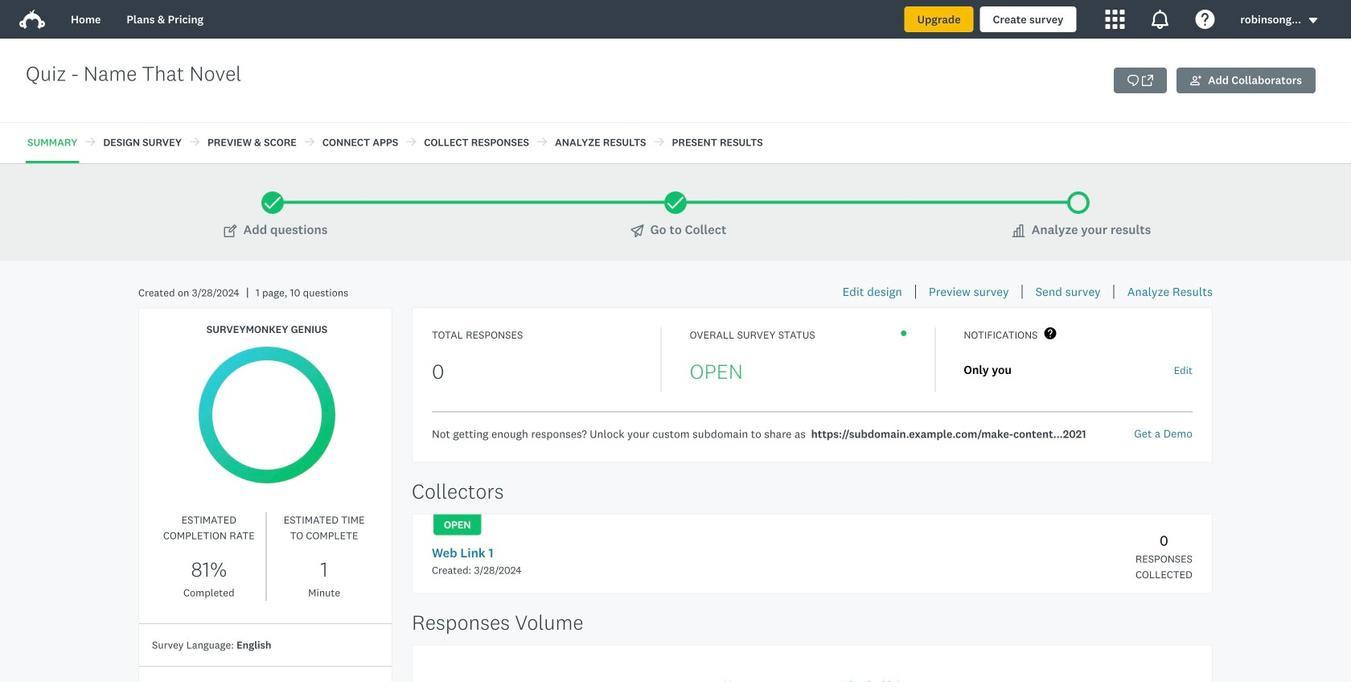 Task type: vqa. For each thing, say whether or not it's contained in the screenshot.
the topmost icon   XJTfE
no



Task type: describe. For each thing, give the bounding box(es) containing it.
chartbarvert image
[[1013, 224, 1026, 237]]

check image for the pencilbox icon
[[265, 190, 281, 216]]

airplane image
[[631, 224, 644, 237]]

help icon image
[[1196, 10, 1215, 29]]

check image for airplane icon
[[668, 190, 684, 216]]



Task type: locate. For each thing, give the bounding box(es) containing it.
2 check image from the left
[[668, 190, 684, 216]]

brand logo image
[[19, 6, 45, 32], [19, 10, 45, 29]]

products icon image
[[1106, 10, 1125, 29], [1106, 10, 1125, 29]]

comment image
[[1128, 75, 1140, 86]]

1 horizontal spatial check image
[[668, 190, 684, 216]]

this link opens in a new tab image
[[1143, 75, 1154, 86]]

notification center icon image
[[1151, 10, 1170, 29]]

this link opens in a new tab image
[[1143, 75, 1154, 86]]

0 horizontal spatial check image
[[265, 190, 281, 216]]

pencilbox image
[[224, 224, 237, 237]]

check image
[[265, 190, 281, 216], [668, 190, 684, 216]]

dropdown arrow icon image
[[1308, 15, 1320, 26], [1310, 18, 1318, 23]]

1 brand logo image from the top
[[19, 6, 45, 32]]

1 check image from the left
[[265, 190, 281, 216]]

2 brand logo image from the top
[[19, 10, 45, 29]]



